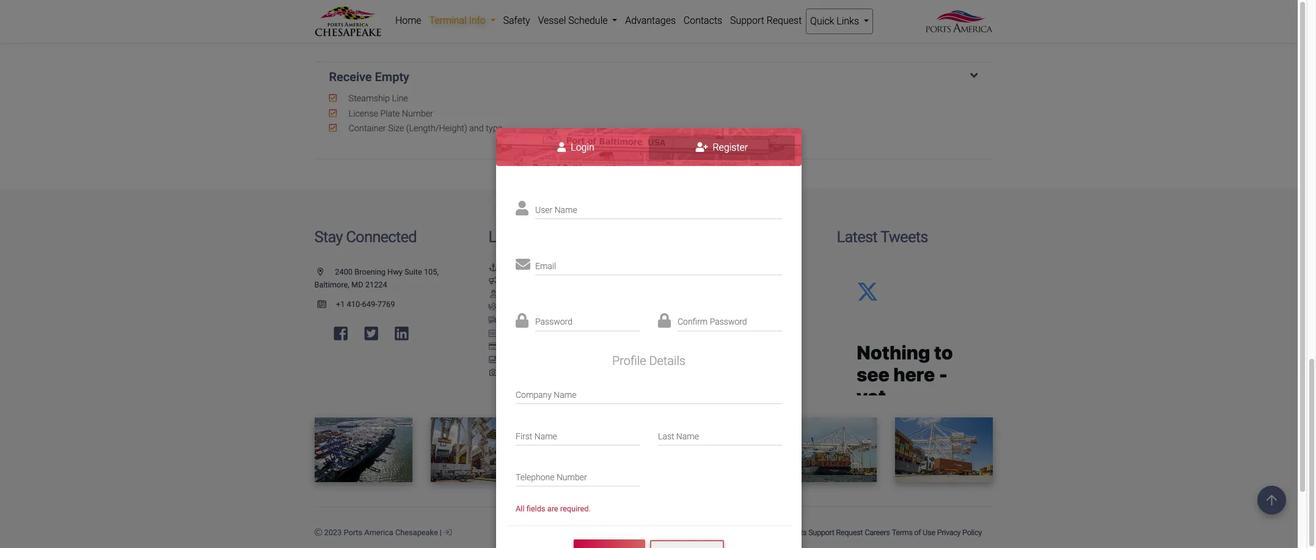 Task type: describe. For each thing, give the bounding box(es) containing it.
ocr
[[677, 316, 693, 325]]

2400 broening hwy suite 105, baltimore, md 21224 link
[[314, 267, 439, 290]]

container size (length/height) and type
[[347, 124, 502, 134]]

confirm
[[678, 317, 708, 327]]

advantages link
[[621, 9, 680, 33]]

login
[[569, 142, 595, 153]]

649-
[[362, 300, 377, 309]]

america
[[364, 529, 393, 538]]

User Name text field
[[535, 198, 782, 220]]

md
[[351, 281, 363, 290]]

temperature
[[439, 27, 489, 37]]

copyright image
[[314, 530, 322, 538]]

steamship
[[349, 94, 390, 104]]

license
[[349, 109, 378, 119]]

analytics link
[[663, 329, 709, 338]]

user plus image
[[696, 142, 708, 152]]

lock image for confirm password
[[658, 313, 671, 328]]

are
[[547, 505, 558, 514]]

21224
[[365, 281, 387, 290]]

user
[[535, 205, 553, 215]]

credit card image
[[489, 344, 498, 351]]

Last Name text field
[[658, 424, 782, 446]]

last name
[[658, 432, 699, 442]]

7769
[[377, 300, 395, 309]]

trucker
[[677, 369, 704, 378]]

Company Name text field
[[516, 383, 782, 405]]

confirm password
[[678, 317, 747, 327]]

map marker alt image
[[317, 269, 333, 276]]

0 vertical spatial support request link
[[726, 9, 806, 33]]

contacts for contacts
[[684, 15, 722, 26]]

1 horizontal spatial support request link
[[808, 523, 864, 544]]

contacts support request careers terms of use privacy policy
[[777, 529, 982, 538]]

image
[[695, 316, 716, 325]]

stay connected
[[314, 228, 417, 246]]

n4
[[525, 329, 535, 338]]

search
[[718, 316, 742, 325]]

browser image
[[663, 317, 673, 325]]

holiday schedule
[[677, 356, 737, 365]]

broening
[[355, 267, 386, 277]]

and for webaccess
[[579, 316, 592, 325]]

0 vertical spatial request
[[767, 15, 802, 26]]

commodity
[[376, 27, 421, 37]]

register
[[710, 142, 748, 153]]

1 vertical spatial and
[[469, 124, 484, 134]]

name for last name
[[676, 432, 699, 442]]

schedule
[[705, 356, 737, 365]]

1 horizontal spatial home
[[505, 263, 526, 272]]

user name
[[535, 205, 577, 215]]

2 password from the left
[[710, 317, 747, 327]]

2023 ports america chesapeake |
[[322, 529, 444, 538]]

latest tweets
[[837, 228, 928, 246]]

terms of use link
[[891, 523, 936, 544]]

user image
[[558, 142, 566, 152]]

terms
[[892, 529, 913, 538]]

container storage image
[[489, 330, 498, 338]]

2023
[[324, 529, 342, 538]]

connected
[[346, 228, 417, 246]]

facebook square image
[[334, 327, 348, 342]]

tab list containing login
[[496, 129, 802, 166]]

login link
[[503, 135, 649, 160]]

all
[[516, 505, 525, 514]]

for
[[372, 12, 383, 22]]

credit card front image
[[489, 357, 498, 365]]

Password password field
[[535, 310, 640, 332]]

tweets
[[881, 228, 928, 246]]

telephone number
[[516, 473, 587, 483]]

urgent messages link
[[489, 276, 564, 285]]

email
[[535, 261, 556, 271]]

ports
[[344, 529, 362, 538]]

container
[[349, 124, 386, 134]]

suite
[[405, 267, 422, 277]]

steamship line
[[347, 94, 408, 104]]

all fields are required.
[[516, 505, 591, 514]]

support request
[[730, 15, 802, 26]]

advantages
[[625, 15, 676, 26]]

register link
[[649, 135, 795, 160]]

truck container image
[[489, 317, 498, 325]]

webaccess
[[503, 316, 544, 325]]

navis
[[503, 329, 523, 338]]

chesapeake
[[395, 529, 438, 538]]

contacts for contacts support request careers terms of use privacy policy
[[777, 529, 807, 538]]

navis n4
[[503, 329, 535, 338]]

requirements
[[705, 369, 754, 378]]

and for reefer
[[423, 27, 437, 37]]

links
[[489, 228, 523, 246]]

type
[[486, 124, 502, 134]]

ocr image search
[[677, 316, 742, 325]]

hand receiving image
[[489, 304, 498, 312]]

line
[[392, 94, 408, 104]]

ocr image search link
[[663, 316, 742, 325]]

410-
[[347, 300, 362, 309]]

careers
[[865, 529, 890, 538]]

license plate number
[[347, 109, 433, 119]]

camera image
[[489, 370, 498, 378]]

urgent
[[503, 276, 526, 285]]

1 vertical spatial contacts link
[[776, 523, 808, 544]]

titles for automobiles
[[347, 12, 432, 22]]



Task type: vqa. For each thing, say whether or not it's contained in the screenshot.
The Seagirt main gate will be extended to 5:30 PM on Wednesday, October 18th.  No exports or reefers during extended hours. on the top of the page
no



Task type: locate. For each thing, give the bounding box(es) containing it.
0 horizontal spatial lock image
[[516, 313, 529, 328]]

company name
[[516, 390, 577, 400]]

bullhorn image
[[489, 278, 498, 285]]

linkedin image
[[395, 327, 409, 342]]

1 vertical spatial support request link
[[808, 523, 864, 544]]

phone office image
[[317, 301, 336, 309]]

name right last
[[676, 432, 699, 442]]

details
[[649, 354, 686, 368]]

titles
[[349, 12, 370, 22]]

1 horizontal spatial lock image
[[658, 313, 671, 328]]

user hard hat image
[[489, 291, 498, 299]]

home inside home link
[[395, 15, 421, 26]]

sign in image
[[444, 530, 452, 538]]

name for company name
[[554, 390, 577, 400]]

reefer
[[349, 27, 374, 37]]

and
[[423, 27, 437, 37], [469, 124, 484, 134], [579, 316, 592, 325]]

home up reefer commodity and temperature
[[395, 15, 421, 26]]

name for user name
[[555, 205, 577, 215]]

safety link
[[499, 9, 534, 33]]

0 horizontal spatial request
[[767, 15, 802, 26]]

name
[[555, 205, 577, 215], [554, 390, 577, 400], [535, 432, 557, 442], [676, 432, 699, 442]]

number
[[402, 109, 433, 119], [557, 473, 587, 483]]

tab list
[[314, 0, 993, 159], [496, 129, 802, 166]]

lock image for password
[[516, 313, 529, 328]]

webaccess (truckers and brokers) link
[[489, 316, 623, 325]]

lock image
[[516, 313, 529, 328], [658, 313, 671, 328]]

0 horizontal spatial home
[[395, 15, 421, 26]]

home link for advantages link at top
[[391, 9, 425, 33]]

lock image left ocr
[[658, 313, 671, 328]]

(truckers
[[546, 316, 577, 325]]

lock image up navis n4
[[516, 313, 529, 328]]

1 lock image from the left
[[516, 313, 529, 328]]

anchor image
[[489, 264, 498, 272]]

trucker requirements
[[677, 369, 754, 378]]

twitter square image
[[364, 327, 378, 342]]

First Name text field
[[516, 424, 640, 446]]

105,
[[424, 267, 439, 277]]

home
[[395, 15, 421, 26], [505, 263, 526, 272]]

2400
[[335, 267, 353, 277]]

first name
[[516, 432, 557, 442]]

analytics
[[677, 329, 709, 338]]

size
[[388, 124, 404, 134]]

home link right for
[[391, 9, 425, 33]]

bells image
[[663, 357, 673, 365]]

user image
[[516, 201, 529, 216]]

1 horizontal spatial password
[[710, 317, 747, 327]]

1 password from the left
[[535, 317, 573, 327]]

2 vertical spatial and
[[579, 316, 592, 325]]

and left brokers) at the left bottom
[[579, 316, 592, 325]]

+1 410-649-7769
[[336, 300, 395, 309]]

careers link
[[864, 523, 891, 544]]

0 vertical spatial number
[[402, 109, 433, 119]]

1 horizontal spatial and
[[469, 124, 484, 134]]

1 vertical spatial home
[[505, 263, 526, 272]]

0 horizontal spatial and
[[423, 27, 437, 37]]

home link up urgent
[[489, 263, 526, 272]]

0 horizontal spatial contacts
[[684, 15, 722, 26]]

1 horizontal spatial number
[[557, 473, 587, 483]]

last
[[658, 432, 674, 442]]

0 horizontal spatial home link
[[391, 9, 425, 33]]

and down automobiles
[[423, 27, 437, 37]]

holiday schedule link
[[663, 356, 737, 365]]

safety
[[503, 15, 530, 26]]

0 vertical spatial and
[[423, 27, 437, 37]]

0 vertical spatial home link
[[391, 9, 425, 33]]

1 horizontal spatial request
[[836, 529, 863, 538]]

1 vertical spatial number
[[557, 473, 587, 483]]

envelope image
[[516, 257, 530, 272]]

0 vertical spatial home
[[395, 15, 421, 26]]

use
[[923, 529, 935, 538]]

2 lock image from the left
[[658, 313, 671, 328]]

navis n4 link
[[489, 329, 535, 338]]

tab list containing titles for automobiles
[[314, 0, 993, 159]]

home up urgent
[[505, 263, 526, 272]]

1 vertical spatial request
[[836, 529, 863, 538]]

home link
[[391, 9, 425, 33], [489, 263, 526, 272]]

hwy
[[387, 267, 403, 277]]

number up required.
[[557, 473, 587, 483]]

request
[[767, 15, 802, 26], [836, 529, 863, 538]]

0 vertical spatial contacts
[[684, 15, 722, 26]]

support request link
[[726, 9, 806, 33], [808, 523, 864, 544]]

name right company
[[554, 390, 577, 400]]

profile details
[[612, 354, 686, 368]]

+1 410-649-7769 link
[[314, 300, 395, 309]]

0 vertical spatial contacts link
[[680, 9, 726, 33]]

|
[[440, 529, 442, 538]]

Confirm Password password field
[[678, 310, 782, 332]]

profile
[[612, 354, 646, 368]]

Telephone Number text field
[[516, 466, 640, 487]]

1 vertical spatial support
[[809, 529, 834, 538]]

1 horizontal spatial support
[[809, 529, 834, 538]]

and left type
[[469, 124, 484, 134]]

holiday
[[677, 356, 704, 365]]

0 horizontal spatial password
[[535, 317, 573, 327]]

of
[[914, 529, 921, 538]]

automobiles
[[385, 12, 432, 22]]

policy
[[963, 529, 982, 538]]

fields
[[527, 505, 545, 514]]

go to top image
[[1258, 486, 1286, 515]]

baltimore,
[[314, 281, 349, 290]]

password
[[535, 317, 573, 327], [710, 317, 747, 327]]

(length/height)
[[406, 124, 467, 134]]

messages
[[528, 276, 564, 285]]

name right first
[[535, 432, 557, 442]]

name right "user"
[[555, 205, 577, 215]]

home link for webaccess (truckers and brokers) link
[[489, 263, 526, 272]]

1 vertical spatial contacts
[[777, 529, 807, 538]]

0 vertical spatial support
[[730, 15, 764, 26]]

1 horizontal spatial contacts
[[777, 529, 807, 538]]

0 horizontal spatial contacts link
[[680, 9, 726, 33]]

1 horizontal spatial home link
[[489, 263, 526, 272]]

0 horizontal spatial support
[[730, 15, 764, 26]]

brokers)
[[594, 316, 623, 325]]

1 vertical spatial home link
[[489, 263, 526, 272]]

2 horizontal spatial and
[[579, 316, 592, 325]]

+1
[[336, 300, 345, 309]]

plate
[[380, 109, 400, 119]]

name for first name
[[535, 432, 557, 442]]

privacy policy link
[[936, 523, 983, 544]]

privacy
[[937, 529, 961, 538]]

0 horizontal spatial number
[[402, 109, 433, 119]]

urgent messages
[[503, 276, 564, 285]]

required.
[[560, 505, 591, 514]]

latest
[[837, 228, 877, 246]]

0 horizontal spatial support request link
[[726, 9, 806, 33]]

telephone
[[516, 473, 555, 483]]

reefer commodity and temperature
[[347, 27, 489, 37]]

company
[[516, 390, 552, 400]]

Email text field
[[535, 254, 782, 276]]

number up container size (length/height) and type
[[402, 109, 433, 119]]

webaccess (truckers and brokers)
[[503, 316, 623, 325]]

1 horizontal spatial contacts link
[[776, 523, 808, 544]]

first
[[516, 432, 532, 442]]



